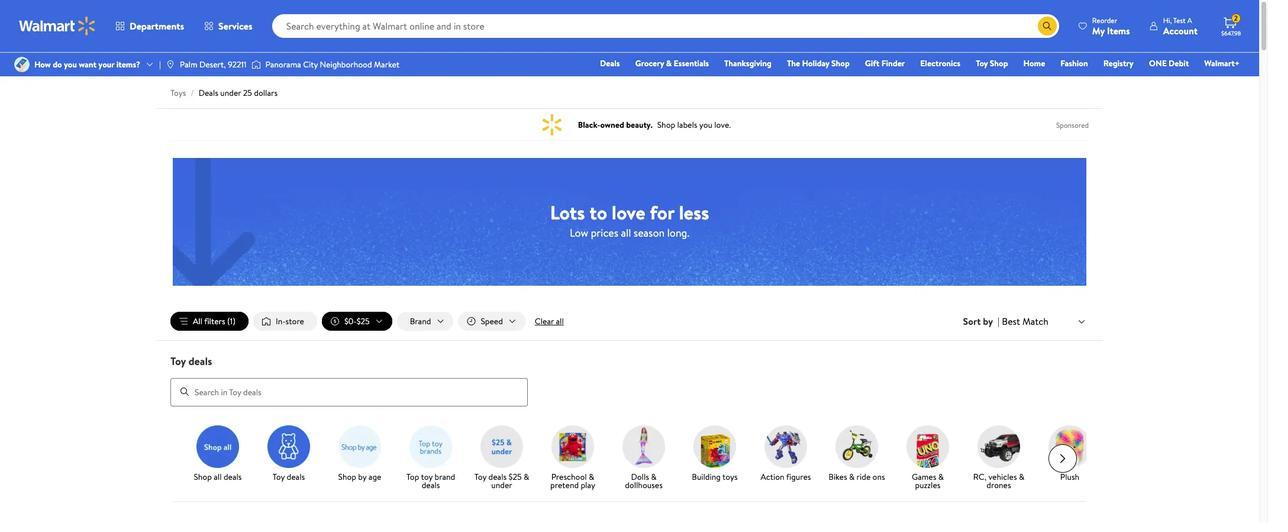 Task type: describe. For each thing, give the bounding box(es) containing it.
Walmart Site-Wide search field
[[272, 14, 1059, 38]]

drones
[[987, 479, 1011, 491]]

action figures
[[761, 471, 811, 483]]

preschool and pretend play image
[[552, 425, 594, 468]]

services button
[[194, 12, 263, 40]]

sort by |
[[963, 315, 1000, 328]]

city
[[303, 59, 318, 70]]

speed
[[481, 315, 503, 327]]

toy
[[421, 471, 433, 483]]

action figures image
[[765, 425, 807, 468]]

grocery & essentials link
[[630, 57, 714, 70]]

gift
[[865, 57, 880, 69]]

long.
[[667, 225, 690, 240]]

plush image
[[1049, 425, 1091, 468]]

 image for how
[[14, 57, 30, 72]]

toy inside toy shop 'link'
[[976, 57, 988, 69]]

deals inside "top toy brand deals"
[[422, 479, 440, 491]]

departments button
[[105, 12, 194, 40]]

1 vertical spatial deals
[[199, 87, 218, 99]]

departments
[[130, 20, 184, 33]]

deals down 'shop all deals' image
[[224, 471, 242, 483]]

filters
[[204, 315, 225, 327]]

0 vertical spatial deals
[[600, 57, 620, 69]]

clear
[[535, 315, 554, 327]]

toy deals image
[[268, 425, 310, 468]]

toy deals $25 and under image
[[481, 425, 523, 468]]

deals inside 'link'
[[287, 471, 305, 483]]

bikes
[[829, 471, 847, 483]]

dollhouses
[[625, 479, 663, 491]]

shop right the holiday at the top of the page
[[832, 57, 850, 69]]

toy shop link
[[971, 57, 1014, 70]]

debit
[[1169, 57, 1189, 69]]

/
[[191, 87, 194, 99]]

bikes & ride ons
[[829, 471, 885, 483]]

prices
[[591, 225, 619, 240]]

reorder my items
[[1093, 15, 1130, 37]]

account
[[1164, 24, 1198, 37]]

ride
[[857, 471, 871, 483]]

one debit link
[[1144, 57, 1195, 70]]

walmart+ link
[[1199, 57, 1245, 70]]

fashion
[[1061, 57, 1088, 69]]

toy inside toy deals search box
[[170, 354, 186, 369]]

Toy deals search field
[[156, 354, 1103, 406]]

rc, vehicles & drones link
[[968, 425, 1030, 492]]

all for shop all deals
[[214, 471, 222, 483]]

all inside lots to love for less low prices all season long.
[[621, 225, 631, 240]]

gift finder
[[865, 57, 905, 69]]

pretend
[[551, 479, 579, 491]]

all filters (1)
[[193, 315, 236, 327]]

walmart image
[[19, 17, 96, 36]]

lots
[[550, 199, 585, 225]]

how do you want your items?
[[34, 59, 140, 70]]

& for games
[[939, 471, 944, 483]]

in-store button
[[253, 312, 317, 331]]

$25 inside dropdown button
[[357, 315, 370, 327]]

building toys image
[[694, 425, 736, 468]]

registry link
[[1098, 57, 1139, 70]]

 image for panorama
[[251, 59, 261, 70]]

reorder
[[1093, 15, 1118, 25]]

top toy brand deals image
[[410, 425, 452, 468]]

next slide for chipmodulewithimages list image
[[1049, 444, 1077, 473]]

figures
[[786, 471, 811, 483]]

shop inside 'link'
[[990, 57, 1008, 69]]

the holiday shop link
[[782, 57, 855, 70]]

walmart+
[[1205, 57, 1240, 69]]

toy deals $25 & under
[[475, 471, 529, 491]]

rc, vehicles & drones image
[[978, 425, 1020, 468]]

25
[[243, 87, 252, 99]]

one
[[1149, 57, 1167, 69]]

2 $647.98
[[1222, 13, 1241, 37]]

registry
[[1104, 57, 1134, 69]]

games & puzzles
[[912, 471, 944, 491]]

neighborhood
[[320, 59, 372, 70]]

your
[[98, 59, 114, 70]]

rc,
[[974, 471, 987, 483]]

low
[[570, 225, 588, 240]]

rc, vehicles & drones
[[974, 471, 1025, 491]]

for
[[650, 199, 675, 225]]

fashion link
[[1056, 57, 1094, 70]]

toy inside "toy deals" 'link'
[[273, 471, 285, 483]]

& inside rc, vehicles & drones
[[1019, 471, 1025, 483]]

test
[[1174, 15, 1186, 25]]

games and puzzles image
[[907, 425, 949, 468]]

plush
[[1061, 471, 1080, 483]]

$0-$25 button
[[322, 312, 392, 331]]

a
[[1188, 15, 1192, 25]]

plush link
[[1039, 425, 1101, 483]]

clear all button
[[530, 312, 569, 331]]

building toys
[[692, 471, 738, 483]]

toy shop
[[976, 57, 1008, 69]]

home link
[[1018, 57, 1051, 70]]

best match button
[[1000, 314, 1089, 329]]

ons
[[873, 471, 885, 483]]

top
[[406, 471, 419, 483]]

search image
[[180, 387, 189, 397]]

best match
[[1002, 315, 1049, 328]]

do
[[53, 59, 62, 70]]

& for bikes
[[849, 471, 855, 483]]



Task type: vqa. For each thing, say whether or not it's contained in the screenshot.
"love"
yes



Task type: locate. For each thing, give the bounding box(es) containing it.
hi,
[[1164, 15, 1172, 25]]

0 horizontal spatial toy deals
[[170, 354, 212, 369]]

all down 'shop all deals' image
[[214, 471, 222, 483]]

toy right electronics link
[[976, 57, 988, 69]]

dolls
[[631, 471, 649, 483]]

1 horizontal spatial  image
[[251, 59, 261, 70]]

& right grocery
[[666, 57, 672, 69]]

palm
[[180, 59, 197, 70]]

panorama city neighborhood market
[[266, 59, 400, 70]]

shop down 'shop all deals' image
[[194, 471, 212, 483]]

preschool & pretend play link
[[542, 425, 604, 492]]

1 horizontal spatial |
[[998, 315, 1000, 328]]

all filters (1) button
[[170, 312, 249, 331]]

& inside games & puzzles
[[939, 471, 944, 483]]

speed button
[[458, 312, 525, 331]]

deals right "/"
[[199, 87, 218, 99]]

how
[[34, 59, 51, 70]]

all right clear
[[556, 315, 564, 327]]

toy right brand
[[475, 471, 487, 483]]

dolls & dollhouses
[[625, 471, 663, 491]]

shop by age
[[338, 471, 381, 483]]

all
[[193, 315, 202, 327]]

shop all deals
[[194, 471, 242, 483]]

preschool & pretend play
[[551, 471, 595, 491]]

essentials
[[674, 57, 709, 69]]

sort and filter section element
[[156, 302, 1103, 340]]

1 vertical spatial by
[[358, 471, 367, 483]]

& left ride
[[849, 471, 855, 483]]

under left 25
[[220, 87, 241, 99]]

deals down toy deals $25 and under image
[[489, 471, 507, 483]]

$25 inside toy deals $25 & under
[[509, 471, 522, 483]]

by left age
[[358, 471, 367, 483]]

0 horizontal spatial by
[[358, 471, 367, 483]]

gift finder link
[[860, 57, 911, 70]]

hi, test a account
[[1164, 15, 1198, 37]]

toy deals down the toy deals image
[[273, 471, 305, 483]]

brand
[[410, 315, 431, 327]]

toy
[[976, 57, 988, 69], [170, 354, 186, 369], [273, 471, 285, 483], [475, 471, 487, 483]]

0 vertical spatial under
[[220, 87, 241, 99]]

2 vertical spatial all
[[214, 471, 222, 483]]

 image right 92211
[[251, 59, 261, 70]]

& inside dolls & dollhouses
[[651, 471, 657, 483]]

$0-
[[344, 315, 357, 327]]

deals inside search box
[[188, 354, 212, 369]]

$25 down toy deals $25 and under image
[[509, 471, 522, 483]]

dolls and dollhouses image
[[623, 425, 665, 468]]

deals right top
[[422, 479, 440, 491]]

& inside preschool & pretend play
[[589, 471, 594, 483]]

1 horizontal spatial deals
[[600, 57, 620, 69]]

0 horizontal spatial $25
[[357, 315, 370, 327]]

$647.98
[[1222, 29, 1241, 37]]

& for dolls
[[651, 471, 657, 483]]

thanksgiving
[[724, 57, 772, 69]]

grocery
[[635, 57, 664, 69]]

1 horizontal spatial toy deals
[[273, 471, 305, 483]]

| inside the sort and filter section element
[[998, 315, 1000, 328]]

1 vertical spatial all
[[556, 315, 564, 327]]

1 horizontal spatial by
[[983, 315, 993, 328]]

thanksgiving link
[[719, 57, 777, 70]]

items?
[[116, 59, 140, 70]]

the
[[787, 57, 800, 69]]

toys
[[723, 471, 738, 483]]

toy down the toy deals image
[[273, 471, 285, 483]]

bikes & ride ons link
[[826, 425, 888, 483]]

lots to love for less. low prices all season long. image
[[173, 158, 1087, 286]]

2 horizontal spatial all
[[621, 225, 631, 240]]

& inside toy deals $25 & under
[[524, 471, 529, 483]]

lots to love for less low prices all season long.
[[550, 199, 709, 240]]

deals inside toy deals $25 & under
[[489, 471, 507, 483]]

dollars
[[254, 87, 278, 99]]

building toys link
[[684, 425, 746, 483]]

$25
[[357, 315, 370, 327], [509, 471, 522, 483]]

 image
[[14, 57, 30, 72], [251, 59, 261, 70]]

Search search field
[[272, 14, 1059, 38]]

holiday
[[802, 57, 830, 69]]

| left "best"
[[998, 315, 1000, 328]]

$0-$25
[[344, 315, 370, 327]]

match
[[1023, 315, 1049, 328]]

by for sort
[[983, 315, 993, 328]]

1 vertical spatial under
[[491, 479, 512, 491]]

sort
[[963, 315, 981, 328]]

shop by age image
[[339, 425, 381, 468]]

deals up the search image
[[188, 354, 212, 369]]

shop
[[832, 57, 850, 69], [990, 57, 1008, 69], [194, 471, 212, 483], [338, 471, 356, 483]]

puzzles
[[915, 479, 941, 491]]

Search in Toy deals search field
[[170, 378, 528, 406]]

shop left age
[[338, 471, 356, 483]]

$25 left the brand
[[357, 315, 370, 327]]

2
[[1234, 13, 1238, 23]]

shop by age link
[[329, 425, 391, 483]]

dolls & dollhouses link
[[613, 425, 675, 492]]

toy deals $25 & under link
[[471, 425, 533, 492]]

toys
[[170, 87, 186, 99]]

0 horizontal spatial |
[[159, 59, 161, 70]]

brand button
[[397, 312, 454, 331]]

play
[[581, 479, 595, 491]]

1 vertical spatial |
[[998, 315, 1000, 328]]

toy deals inside 'link'
[[273, 471, 305, 483]]

toy deals inside toy deals search box
[[170, 354, 212, 369]]

0 vertical spatial all
[[621, 225, 631, 240]]

& right games
[[939, 471, 944, 483]]

one debit
[[1149, 57, 1189, 69]]

all inside button
[[556, 315, 564, 327]]

& right vehicles
[[1019, 471, 1025, 483]]

0 vertical spatial toy deals
[[170, 354, 212, 369]]

all
[[621, 225, 631, 240], [556, 315, 564, 327], [214, 471, 222, 483]]

age
[[369, 471, 381, 483]]

shop left home link
[[990, 57, 1008, 69]]

desert,
[[199, 59, 226, 70]]

1 vertical spatial toy deals
[[273, 471, 305, 483]]

services
[[218, 20, 253, 33]]

all right prices
[[621, 225, 631, 240]]

under inside toy deals $25 & under
[[491, 479, 512, 491]]

& right dolls
[[651, 471, 657, 483]]

market
[[374, 59, 400, 70]]

palm desert, 92211
[[180, 59, 247, 70]]

1 horizontal spatial under
[[491, 479, 512, 491]]

deals left grocery
[[600, 57, 620, 69]]

games & puzzles link
[[897, 425, 959, 492]]

bikes & ride ons image
[[836, 425, 878, 468]]

& right 'preschool'
[[589, 471, 594, 483]]

0 horizontal spatial  image
[[14, 57, 30, 72]]

0 vertical spatial |
[[159, 59, 161, 70]]

shop all deals link
[[187, 425, 249, 483]]

season
[[634, 225, 665, 240]]

| left "palm"
[[159, 59, 161, 70]]

0 vertical spatial by
[[983, 315, 993, 328]]

1 horizontal spatial $25
[[509, 471, 522, 483]]

toy inside toy deals $25 & under
[[475, 471, 487, 483]]

grocery & essentials
[[635, 57, 709, 69]]

all for clear all
[[556, 315, 564, 327]]

0 horizontal spatial all
[[214, 471, 222, 483]]

brand
[[435, 471, 455, 483]]

search icon image
[[1043, 21, 1052, 31]]

love
[[612, 199, 646, 225]]

by for shop
[[358, 471, 367, 483]]

top toy brand deals
[[406, 471, 455, 491]]

building
[[692, 471, 721, 483]]

finder
[[882, 57, 905, 69]]

toys / deals under 25 dollars
[[170, 87, 278, 99]]

deals down the toy deals image
[[287, 471, 305, 483]]

best
[[1002, 315, 1021, 328]]

store
[[286, 315, 304, 327]]

 image left the how
[[14, 57, 30, 72]]

home
[[1024, 57, 1045, 69]]

vehicles
[[989, 471, 1017, 483]]

toy up the search image
[[170, 354, 186, 369]]

want
[[79, 59, 96, 70]]

in-store
[[276, 315, 304, 327]]

shop all deals image
[[197, 425, 239, 468]]

0 vertical spatial $25
[[357, 315, 370, 327]]

items
[[1107, 24, 1130, 37]]

1 vertical spatial $25
[[509, 471, 522, 483]]

& left "pretend"
[[524, 471, 529, 483]]

in-
[[276, 315, 286, 327]]

1 horizontal spatial all
[[556, 315, 564, 327]]

 image
[[166, 60, 175, 69]]

& for grocery
[[666, 57, 672, 69]]

0 horizontal spatial deals
[[199, 87, 218, 99]]

my
[[1093, 24, 1105, 37]]

under down toy deals $25 and under image
[[491, 479, 512, 491]]

0 horizontal spatial under
[[220, 87, 241, 99]]

action
[[761, 471, 785, 483]]

by right sort
[[983, 315, 993, 328]]

by inside the sort and filter section element
[[983, 315, 993, 328]]

toy deals up the search image
[[170, 354, 212, 369]]

& for preschool
[[589, 471, 594, 483]]

top toy brand deals link
[[400, 425, 462, 492]]



